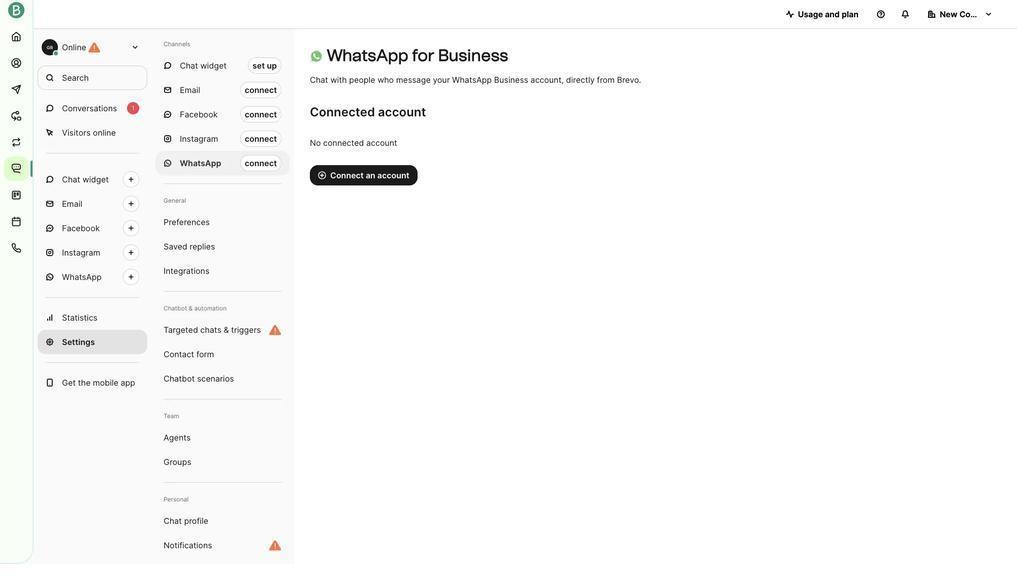 Task type: describe. For each thing, give the bounding box(es) containing it.
contact form link
[[156, 342, 290, 366]]

connected
[[310, 105, 375, 119]]

channels
[[164, 40, 190, 48]]

whatsapp up general
[[180, 158, 221, 168]]

usage
[[798, 9, 823, 19]]

preferences
[[164, 217, 210, 227]]

connected
[[323, 138, 364, 148]]

set up
[[253, 60, 277, 71]]

app
[[121, 378, 135, 388]]

and
[[825, 9, 840, 19]]

0 vertical spatial account
[[378, 105, 426, 119]]

message
[[396, 75, 431, 85]]

no
[[310, 138, 321, 148]]

connect
[[330, 170, 364, 180]]

0 vertical spatial business
[[438, 46, 508, 65]]

instagram inside instagram link
[[62, 248, 100, 258]]

agents
[[164, 433, 191, 443]]

whatsapp right your
[[452, 75, 492, 85]]

account for no connected account
[[366, 138, 397, 148]]

conversations
[[62, 103, 117, 113]]

chat down 'channels'
[[180, 60, 198, 71]]

targeted chats & triggers link
[[156, 318, 290, 342]]

integrations
[[164, 266, 210, 276]]

notifications link
[[156, 533, 290, 558]]

chat with people who message your whatsapp business account, directly from brevo.
[[310, 75, 642, 85]]

chat inside "link"
[[164, 516, 182, 526]]

groups link
[[156, 450, 290, 474]]

whatsapp for business
[[327, 46, 508, 65]]

the
[[78, 378, 91, 388]]

gr
[[47, 44, 53, 50]]

1 horizontal spatial email
[[180, 85, 200, 95]]

connect an account button
[[310, 165, 418, 186]]

get the mobile app link
[[38, 371, 147, 395]]

1 horizontal spatial instagram
[[180, 134, 218, 144]]

who
[[378, 75, 394, 85]]

search
[[62, 73, 89, 83]]

saved replies
[[164, 241, 215, 252]]

an
[[366, 170, 376, 180]]

plan
[[842, 9, 859, 19]]

chatbot for chatbot scenarios
[[164, 374, 195, 384]]

usage and plan button
[[778, 4, 867, 24]]

visitors online link
[[38, 120, 147, 145]]

general
[[164, 197, 186, 204]]

whatsapp down instagram link at left
[[62, 272, 102, 282]]

saved
[[164, 241, 187, 252]]

personal
[[164, 496, 189, 503]]

scenarios
[[197, 374, 234, 384]]

with
[[331, 75, 347, 85]]

statistics link
[[38, 305, 147, 330]]

1 vertical spatial business
[[494, 75, 529, 85]]

people
[[349, 75, 375, 85]]

connect for facebook
[[245, 109, 277, 119]]

triggers
[[231, 325, 261, 335]]

0 vertical spatial &
[[189, 304, 193, 312]]

1 horizontal spatial chat widget
[[180, 60, 227, 71]]

contact form
[[164, 349, 214, 359]]

team
[[164, 412, 179, 420]]

automation
[[194, 304, 227, 312]]

get
[[62, 378, 76, 388]]

brevo.
[[617, 75, 642, 85]]



Task type: locate. For each thing, give the bounding box(es) containing it.
0 horizontal spatial &
[[189, 304, 193, 312]]

1 horizontal spatial widget
[[200, 60, 227, 71]]

account down the message
[[378, 105, 426, 119]]

business
[[438, 46, 508, 65], [494, 75, 529, 85]]

account right an
[[378, 170, 410, 180]]

0 vertical spatial facebook
[[180, 109, 218, 119]]

form
[[196, 349, 214, 359]]

chatbot inside "link"
[[164, 374, 195, 384]]

2 chatbot from the top
[[164, 374, 195, 384]]

chat
[[180, 60, 198, 71], [310, 75, 328, 85], [62, 174, 80, 184], [164, 516, 182, 526]]

chatbot scenarios link
[[156, 366, 290, 391]]

chatbot down the contact
[[164, 374, 195, 384]]

settings
[[62, 337, 95, 347]]

settings link
[[38, 330, 147, 354]]

replies
[[190, 241, 215, 252]]

1 vertical spatial facebook
[[62, 223, 100, 233]]

1 vertical spatial widget
[[83, 174, 109, 184]]

account
[[378, 105, 426, 119], [366, 138, 397, 148], [378, 170, 410, 180]]

1
[[132, 104, 135, 112]]

chatbot up 'targeted'
[[164, 304, 187, 312]]

email
[[180, 85, 200, 95], [62, 199, 82, 209]]

0 horizontal spatial facebook
[[62, 223, 100, 233]]

online
[[62, 42, 86, 52]]

instagram
[[180, 134, 218, 144], [62, 248, 100, 258]]

1 vertical spatial account
[[366, 138, 397, 148]]

connect for whatsapp
[[245, 158, 277, 168]]

3 connect from the top
[[245, 134, 277, 144]]

chat profile link
[[156, 509, 290, 533]]

widget left set
[[200, 60, 227, 71]]

connect an account
[[330, 170, 410, 180]]

business left account, at the top right of page
[[494, 75, 529, 85]]

0 horizontal spatial chat widget
[[62, 174, 109, 184]]

profile
[[184, 516, 208, 526]]

4 connect from the top
[[245, 158, 277, 168]]

1 chatbot from the top
[[164, 304, 187, 312]]

connect
[[245, 85, 277, 95], [245, 109, 277, 119], [245, 134, 277, 144], [245, 158, 277, 168]]

& right "chats"
[[224, 325, 229, 335]]

whatsapp
[[327, 46, 409, 65], [452, 75, 492, 85], [180, 158, 221, 168], [62, 272, 102, 282]]

chat up the email link
[[62, 174, 80, 184]]

connected account
[[310, 105, 426, 119]]

chat widget down 'channels'
[[180, 60, 227, 71]]

& left automation
[[189, 304, 193, 312]]

1 vertical spatial chatbot
[[164, 374, 195, 384]]

1 vertical spatial chat widget
[[62, 174, 109, 184]]

0 horizontal spatial widget
[[83, 174, 109, 184]]

visitors online
[[62, 128, 116, 138]]

0 vertical spatial chatbot
[[164, 304, 187, 312]]

chat widget up the email link
[[62, 174, 109, 184]]

account inside button
[[378, 170, 410, 180]]

up
[[267, 60, 277, 71]]

account,
[[531, 75, 564, 85]]

chatbot for chatbot & automation
[[164, 304, 187, 312]]

email link
[[38, 192, 147, 216]]

account for connect an account
[[378, 170, 410, 180]]

groups
[[164, 457, 191, 467]]

email down 'channels'
[[180, 85, 200, 95]]

facebook link
[[38, 216, 147, 240]]

online
[[93, 128, 116, 138]]

instagram link
[[38, 240, 147, 265]]

business up the chat with people who message your whatsapp business account, directly from brevo.
[[438, 46, 508, 65]]

2 vertical spatial account
[[378, 170, 410, 180]]

connect for instagram
[[245, 134, 277, 144]]

search link
[[38, 66, 147, 90]]

targeted
[[164, 325, 198, 335]]

1 connect from the top
[[245, 85, 277, 95]]

notifications
[[164, 540, 212, 550]]

contact
[[164, 349, 194, 359]]

chat left with
[[310, 75, 328, 85]]

directly
[[566, 75, 595, 85]]

chatbot & automation
[[164, 304, 227, 312]]

0 vertical spatial widget
[[200, 60, 227, 71]]

account down connected account
[[366, 138, 397, 148]]

facebook
[[180, 109, 218, 119], [62, 223, 100, 233]]

mobile
[[93, 378, 118, 388]]

get the mobile app
[[62, 378, 135, 388]]

whatsapp link
[[38, 265, 147, 289]]

whatsapp image
[[310, 50, 323, 63]]

connect for email
[[245, 85, 277, 95]]

0 vertical spatial chat widget
[[180, 60, 227, 71]]

agents link
[[156, 425, 290, 450]]

0 vertical spatial instagram
[[180, 134, 218, 144]]

your
[[433, 75, 450, 85]]

2 connect from the top
[[245, 109, 277, 119]]

for
[[412, 46, 435, 65]]

chats
[[200, 325, 221, 335]]

from
[[597, 75, 615, 85]]

chat widget link
[[38, 167, 147, 192]]

preferences link
[[156, 210, 290, 234]]

integrations link
[[156, 259, 290, 283]]

company
[[960, 9, 997, 19]]

chat down personal on the left bottom
[[164, 516, 182, 526]]

targeted chats & triggers
[[164, 325, 261, 335]]

&
[[189, 304, 193, 312], [224, 325, 229, 335]]

1 vertical spatial instagram
[[62, 248, 100, 258]]

whatsapp up people
[[327, 46, 409, 65]]

1 horizontal spatial facebook
[[180, 109, 218, 119]]

widget up the email link
[[83, 174, 109, 184]]

1 vertical spatial email
[[62, 199, 82, 209]]

chat widget inside chat widget link
[[62, 174, 109, 184]]

no connected account
[[310, 138, 397, 148]]

1 vertical spatial &
[[224, 325, 229, 335]]

new company
[[940, 9, 997, 19]]

1 horizontal spatial &
[[224, 325, 229, 335]]

new company button
[[920, 4, 1001, 24]]

set
[[253, 60, 265, 71]]

chatbot scenarios
[[164, 374, 234, 384]]

new
[[940, 9, 958, 19]]

0 horizontal spatial instagram
[[62, 248, 100, 258]]

0 vertical spatial email
[[180, 85, 200, 95]]

chat profile
[[164, 516, 208, 526]]

saved replies link
[[156, 234, 290, 259]]

usage and plan
[[798, 9, 859, 19]]

widget
[[200, 60, 227, 71], [83, 174, 109, 184]]

visitors
[[62, 128, 91, 138]]

0 horizontal spatial email
[[62, 199, 82, 209]]

statistics
[[62, 313, 98, 323]]

chatbot
[[164, 304, 187, 312], [164, 374, 195, 384]]

email up facebook link
[[62, 199, 82, 209]]



Task type: vqa. For each thing, say whether or not it's contained in the screenshot.
on
no



